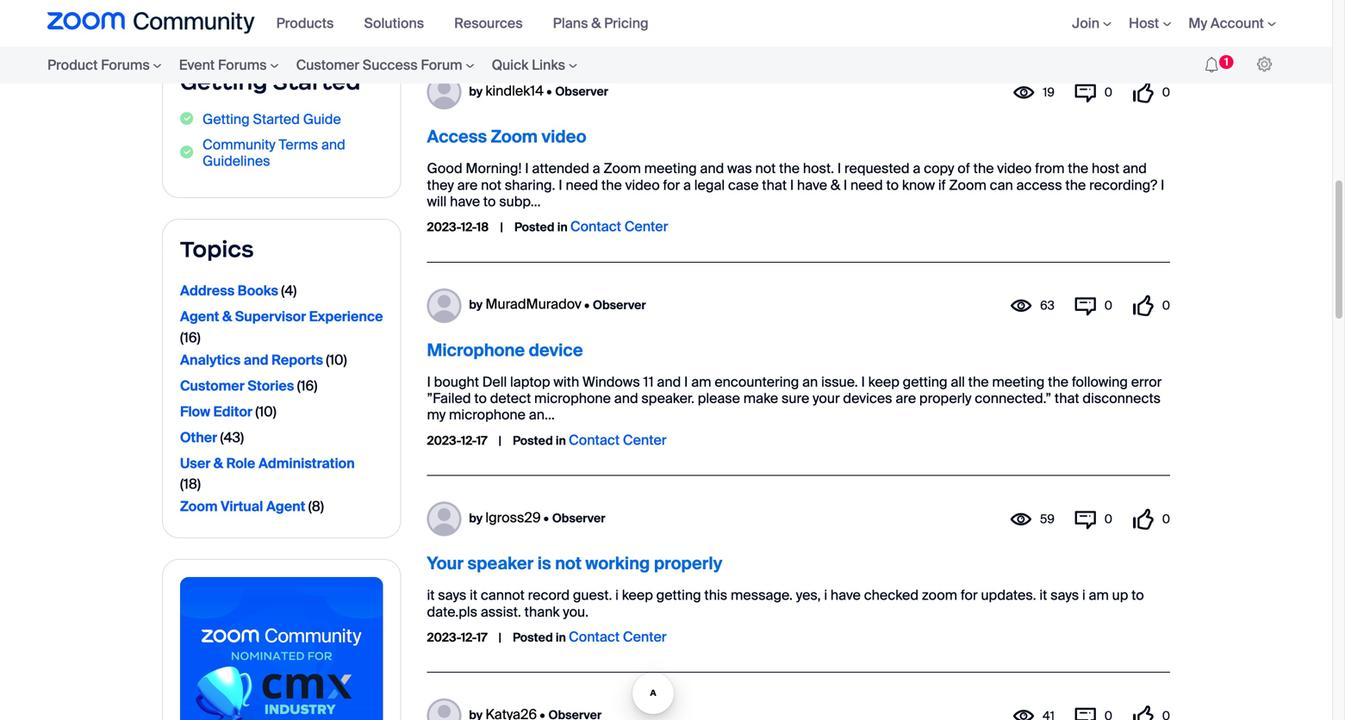 Task type: locate. For each thing, give the bounding box(es) containing it.
a left copy
[[913, 159, 921, 178]]

1 vertical spatial keep
[[622, 587, 653, 605]]

0 horizontal spatial need
[[566, 176, 598, 194]]

&
[[591, 14, 601, 32], [831, 176, 840, 194], [222, 308, 232, 326], [214, 454, 223, 473]]

0 horizontal spatial for
[[663, 176, 680, 194]]

1 vertical spatial am
[[1089, 587, 1109, 605]]

1 vertical spatial 2023-12-17 | posted in contact center
[[427, 628, 667, 646]]

customer inside menu bar
[[296, 56, 359, 74]]

3 2023- from the top
[[427, 433, 461, 449]]

1 horizontal spatial keep
[[868, 373, 900, 391]]

2 vertical spatial observer
[[552, 511, 605, 526]]

it down your
[[427, 587, 435, 605]]

join link
[[1072, 14, 1112, 32]]

1 vertical spatial 2023-12-18 | posted in contact center
[[427, 218, 668, 236]]

0 vertical spatial agent
[[180, 308, 219, 326]]

1 vertical spatial •
[[584, 297, 590, 313]]

1 horizontal spatial properly
[[919, 390, 972, 408]]

customer down analytics
[[180, 377, 245, 395]]

0 horizontal spatial meeting
[[644, 159, 697, 178]]

keep inside i bought dell laptop with windows 11 and i am encountering an issue. i keep getting all the meeting the following error "failed to detect microphone and speaker. please make sure your devices are properly connected." that disconnects my microphone an...
[[868, 373, 900, 391]]

0 vertical spatial 2023-12-18 | posted in contact center
[[427, 4, 668, 22]]

1 vertical spatial 17
[[477, 630, 487, 646]]

1 vertical spatial started
[[253, 110, 300, 129]]

0 vertical spatial meeting
[[644, 159, 697, 178]]

flow editor link
[[180, 400, 253, 424]]

is
[[538, 553, 551, 575]]

for inside good morning! i attended a zoom meeting and was not the host. i requested a copy of the video from the host and they are not sharing. i need the video for a legal case that i have & i need to know if zoom can access the recording? i will have to subp...
[[663, 176, 680, 194]]

0 horizontal spatial getting
[[656, 587, 701, 605]]

12- for microphone
[[461, 433, 477, 449]]

know
[[902, 176, 935, 194]]

16
[[184, 329, 197, 347], [301, 377, 314, 395]]

are right they
[[457, 176, 478, 194]]

in down you.
[[556, 630, 566, 646]]

posted up quick links 'link'
[[514, 6, 555, 22]]

0 horizontal spatial customer
[[180, 377, 245, 395]]

customer down products link
[[296, 56, 359, 74]]

1 vertical spatial are
[[896, 390, 916, 408]]

by inside by lgross29 • observer
[[469, 511, 483, 526]]

customer stories link
[[180, 374, 294, 398]]

started inside getting started guide community terms and guidelines
[[253, 110, 300, 129]]

• right muradmuradov
[[584, 297, 590, 313]]

menu bar containing products
[[268, 0, 670, 47]]

2 by from the top
[[469, 297, 483, 313]]

to left detect
[[474, 390, 487, 408]]

2023-12-17 | posted in contact center down thank
[[427, 628, 667, 646]]

& down address books link
[[222, 308, 232, 326]]

11
[[643, 373, 654, 391]]

0 horizontal spatial have
[[450, 193, 480, 211]]

10 down stories
[[259, 403, 273, 421]]

account
[[1211, 14, 1264, 32]]

agent & supervisor experience link
[[180, 305, 383, 329]]

plans & pricing link
[[553, 14, 662, 32]]

1 2023-12-18 | posted in contact center from the top
[[427, 4, 668, 22]]

0 vertical spatial are
[[457, 176, 478, 194]]

0 vertical spatial 16
[[184, 329, 197, 347]]

says left up
[[1051, 587, 1079, 605]]

not right is
[[555, 553, 582, 575]]

center for your speaker is not working properly
[[623, 628, 667, 646]]

terryturtle85 image
[[1257, 56, 1272, 72]]

have right will
[[450, 193, 480, 211]]

posted for device
[[513, 433, 553, 449]]

by for microphone
[[469, 297, 483, 313]]

the left host.
[[779, 159, 800, 178]]

video left legal
[[625, 176, 660, 194]]

getting left all
[[903, 373, 948, 391]]

0 horizontal spatial are
[[457, 176, 478, 194]]

my
[[427, 406, 446, 424]]

observer inside by kindlek14 • observer
[[555, 83, 608, 99]]

observer for zoom
[[555, 83, 608, 99]]

started up guide at the left of page
[[273, 68, 361, 96]]

0 horizontal spatial 10
[[259, 403, 273, 421]]

says
[[438, 587, 467, 605], [1051, 587, 1079, 605]]

by inside by muradmuradov • observer
[[469, 297, 483, 313]]

1 17 from the top
[[477, 433, 487, 449]]

4
[[285, 282, 293, 300]]

to inside i bought dell laptop with windows 11 and i am encountering an issue. i keep getting all the meeting the following error "failed to detect microphone and speaker. please make sure your devices are properly connected." that disconnects my microphone an...
[[474, 390, 487, 408]]

copy
[[924, 159, 954, 178]]

my account link
[[1189, 14, 1276, 32]]

• right lgross29 link
[[544, 511, 549, 526]]

0 vertical spatial 17
[[477, 433, 487, 449]]

case
[[728, 176, 759, 194]]

posted down an...
[[513, 433, 553, 449]]

1 by from the top
[[469, 83, 483, 99]]

virtual
[[221, 498, 263, 516]]

• down links
[[547, 83, 552, 99]]

0 vertical spatial •
[[547, 83, 552, 99]]

0 vertical spatial observer
[[555, 83, 608, 99]]

observer inside by lgross29 • observer
[[552, 511, 605, 526]]

| for device
[[499, 433, 502, 449]]

0 vertical spatial 2023-12-17 | posted in contact center
[[427, 431, 667, 449]]

1 forums from the left
[[101, 56, 150, 74]]

i left up
[[1082, 587, 1086, 605]]

2 it from the left
[[470, 587, 477, 605]]

by
[[469, 83, 483, 99], [469, 297, 483, 313], [469, 511, 483, 526]]

address books link
[[180, 279, 278, 303]]

1 12- from the top
[[461, 6, 477, 22]]

getting started guide link
[[203, 110, 341, 129]]

posted
[[514, 6, 555, 22], [514, 219, 555, 235], [513, 433, 553, 449], [513, 630, 553, 646]]

1 horizontal spatial need
[[851, 176, 883, 194]]

are
[[457, 176, 478, 194], [896, 390, 916, 408]]

connected."
[[975, 390, 1051, 408]]

quick links
[[492, 56, 565, 74]]

0 vertical spatial by
[[469, 83, 483, 99]]

by for access
[[469, 83, 483, 99]]

posted down subp...
[[514, 219, 555, 235]]

1 horizontal spatial it
[[470, 587, 477, 605]]

meeting inside i bought dell laptop with windows 11 and i am encountering an issue. i keep getting all the meeting the following error "failed to detect microphone and speaker. please make sure your devices are properly connected." that disconnects my microphone an...
[[992, 373, 1045, 391]]

contact center link for access zoom video
[[570, 218, 668, 236]]

and inside "address books 4 agent & supervisor experience 16 analytics and reports 10 customer stories 16 flow editor 10 other 43 user & role administration 18 zoom virtual agent 8"
[[244, 351, 268, 369]]

1 2023-12-17 | posted in contact center from the top
[[427, 431, 667, 449]]

1 vertical spatial customer
[[180, 377, 245, 395]]

2 17 from the top
[[477, 630, 487, 646]]

speaker.
[[642, 390, 695, 408]]

forums down the community.title image
[[101, 56, 150, 74]]

| down subp...
[[500, 219, 503, 235]]

43
[[224, 429, 240, 447]]

1 horizontal spatial have
[[797, 176, 827, 194]]

18 inside "address books 4 agent & supervisor experience 16 analytics and reports 10 customer stories 16 flow editor 10 other 43 user & role administration 18 zoom virtual agent 8"
[[184, 475, 197, 493]]

• inside by lgross29 • observer
[[544, 511, 549, 526]]

1 vertical spatial 10
[[259, 403, 273, 421]]

it left cannot
[[470, 587, 477, 605]]

lgross29 image
[[427, 502, 461, 537]]

customer inside "address books 4 agent & supervisor experience 16 analytics and reports 10 customer stories 16 flow editor 10 other 43 user & role administration 18 zoom virtual agent 8"
[[180, 377, 245, 395]]

a right attended
[[593, 159, 600, 178]]

0 horizontal spatial it
[[427, 587, 435, 605]]

the right from
[[1065, 176, 1086, 194]]

and up stories
[[244, 351, 268, 369]]

address books 4 agent & supervisor experience 16 analytics and reports 10 customer stories 16 flow editor 10 other 43 user & role administration 18 zoom virtual agent 8
[[180, 282, 383, 516]]

observer inside by muradmuradov • observer
[[593, 297, 646, 313]]

10 right reports in the left of the page
[[329, 351, 344, 369]]

1 vertical spatial for
[[961, 587, 978, 605]]

record
[[528, 587, 570, 605]]

2 vertical spatial by
[[469, 511, 483, 526]]

this
[[704, 587, 728, 605]]

to left subp...
[[483, 193, 496, 211]]

1 horizontal spatial i
[[824, 587, 827, 605]]

muradmuradov image
[[427, 289, 461, 323]]

2 2023- from the top
[[427, 219, 461, 235]]

0 vertical spatial properly
[[919, 390, 972, 408]]

guide
[[303, 110, 341, 129]]

list
[[180, 279, 383, 521]]

• for device
[[584, 297, 590, 313]]

the right attended
[[601, 176, 622, 194]]

started for getting started
[[273, 68, 361, 96]]

1 vertical spatial meeting
[[992, 373, 1045, 391]]

to right up
[[1132, 587, 1144, 605]]

12- for access
[[461, 219, 477, 235]]

by right lgross29 icon
[[469, 511, 483, 526]]

and inside getting started guide community terms and guidelines
[[321, 136, 345, 154]]

0 vertical spatial for
[[663, 176, 680, 194]]

by right muradmuradov icon
[[469, 297, 483, 313]]

16 up analytics
[[184, 329, 197, 347]]

from
[[1035, 159, 1065, 178]]

0 vertical spatial getting
[[180, 68, 268, 96]]

flow
[[180, 403, 210, 421]]

by kindlek14 • observer
[[469, 82, 608, 100]]

• inside by kindlek14 • observer
[[547, 83, 552, 99]]

0 vertical spatial customer
[[296, 56, 359, 74]]

1 vertical spatial by
[[469, 297, 483, 313]]

have right yes,
[[831, 587, 861, 605]]

microphone down device
[[534, 390, 611, 408]]

list containing address books
[[180, 279, 383, 521]]

4 2023- from the top
[[427, 630, 461, 646]]

3 by from the top
[[469, 511, 483, 526]]

2 horizontal spatial video
[[997, 159, 1032, 178]]

1 vertical spatial observer
[[593, 297, 646, 313]]

2 horizontal spatial i
[[1082, 587, 1086, 605]]

2 2023-12-17 | posted in contact center from the top
[[427, 628, 667, 646]]

& right plans
[[591, 14, 601, 32]]

not left sharing.
[[481, 176, 502, 194]]

user & role administration link
[[180, 451, 355, 476]]

zoom left virtual
[[180, 498, 218, 516]]

0 horizontal spatial says
[[438, 587, 467, 605]]

started for getting started guide community terms and guidelines
[[253, 110, 300, 129]]

0 vertical spatial that
[[762, 176, 787, 194]]

1 vertical spatial agent
[[266, 498, 305, 516]]

1 i from the left
[[615, 587, 619, 605]]

encountering
[[715, 373, 799, 391]]

video
[[542, 126, 587, 148], [997, 159, 1032, 178], [625, 176, 660, 194]]

0 vertical spatial getting
[[903, 373, 948, 391]]

2 vertical spatial 18
[[184, 475, 197, 493]]

for inside it says it cannot record guest. i keep getting this message. yes, i have checked zoom for updates. it says i am up to date.pls assist. thank you.
[[961, 587, 978, 605]]

| down assist.
[[499, 630, 502, 646]]

keep down the working
[[622, 587, 653, 605]]

the right all
[[968, 373, 989, 391]]

getting left this
[[656, 587, 701, 605]]

working
[[586, 553, 650, 575]]

error
[[1131, 373, 1162, 391]]

observer up the your speaker is not working properly link
[[552, 511, 605, 526]]

12- down "date.pls"
[[461, 630, 477, 646]]

2023-12-18 | posted in contact center
[[427, 4, 668, 22], [427, 218, 668, 236]]

have left requested
[[797, 176, 827, 194]]

menu bar containing join
[[1046, 0, 1285, 47]]

1 horizontal spatial are
[[896, 390, 916, 408]]

2 2023-12-18 | posted in contact center from the top
[[427, 218, 668, 236]]

detect
[[490, 390, 531, 408]]

2023- down will
[[427, 219, 461, 235]]

17 down assist.
[[477, 630, 487, 646]]

18
[[477, 6, 489, 22], [477, 219, 489, 235], [184, 475, 197, 493]]

0 vertical spatial started
[[273, 68, 361, 96]]

12- down "failed
[[461, 433, 477, 449]]

getting inside it says it cannot record guest. i keep getting this message. yes, i have checked zoom for updates. it says i am up to date.pls assist. thank you.
[[656, 587, 701, 605]]

started up 'terms'
[[253, 110, 300, 129]]

books
[[238, 282, 278, 300]]

2 vertical spatial •
[[544, 511, 549, 526]]

updates.
[[981, 587, 1036, 605]]

& left the role on the left bottom
[[214, 454, 223, 473]]

1 horizontal spatial for
[[961, 587, 978, 605]]

contact for device
[[569, 431, 620, 449]]

need
[[566, 176, 598, 194], [851, 176, 883, 194]]

keep right issue.
[[868, 373, 900, 391]]

product forums
[[47, 56, 150, 74]]

2023-12-17 | posted in contact center
[[427, 431, 667, 449], [427, 628, 667, 646]]

that right case
[[762, 176, 787, 194]]

0 vertical spatial 10
[[329, 351, 344, 369]]

menu bar
[[268, 0, 670, 47], [1046, 0, 1285, 47], [13, 47, 620, 84]]

0 horizontal spatial forums
[[101, 56, 150, 74]]

2 need from the left
[[851, 176, 883, 194]]

agent down address
[[180, 308, 219, 326]]

video up attended
[[542, 126, 587, 148]]

need right host.
[[851, 176, 883, 194]]

meeting right all
[[992, 373, 1045, 391]]

0 vertical spatial am
[[691, 373, 711, 391]]

2 forums from the left
[[218, 56, 267, 74]]

and left was
[[700, 159, 724, 178]]

0 horizontal spatial am
[[691, 373, 711, 391]]

2023-12-17 | posted in contact center down an...
[[427, 431, 667, 449]]

2023-12-18 | posted in contact center up links
[[427, 4, 668, 22]]

editor
[[213, 403, 253, 421]]

1 horizontal spatial customer
[[296, 56, 359, 74]]

getting inside getting started guide community terms and guidelines
[[203, 110, 250, 129]]

1 horizontal spatial says
[[1051, 587, 1079, 605]]

success
[[363, 56, 418, 74]]

host
[[1092, 159, 1120, 178]]

your speaker is not working properly link
[[427, 553, 722, 575]]

contact
[[570, 4, 621, 22], [570, 218, 621, 236], [569, 431, 620, 449], [569, 628, 620, 646]]

0 horizontal spatial keep
[[622, 587, 653, 605]]

are inside good morning! i attended a zoom meeting and was not the host. i requested a copy of the video from the host and they are not sharing. i need the video for a legal case that i have & i need to know if zoom can access the recording? i will have to subp...
[[457, 176, 478, 194]]

• inside by muradmuradov • observer
[[584, 297, 590, 313]]

2023-12-18 | posted in contact center down subp...
[[427, 218, 668, 236]]

0 horizontal spatial not
[[481, 176, 502, 194]]

i right yes,
[[824, 587, 827, 605]]

0 horizontal spatial i
[[615, 587, 619, 605]]

for right zoom
[[961, 587, 978, 605]]

katya26 image
[[427, 699, 461, 720]]

0 horizontal spatial video
[[542, 126, 587, 148]]

properly
[[919, 390, 972, 408], [654, 553, 722, 575]]

2 horizontal spatial it
[[1040, 587, 1047, 605]]

2 12- from the top
[[461, 219, 477, 235]]

1 horizontal spatial getting
[[903, 373, 948, 391]]

1 vertical spatial getting
[[656, 587, 701, 605]]

2023- for your speaker is not working properly
[[427, 630, 461, 646]]

center
[[625, 4, 668, 22], [625, 218, 668, 236], [623, 431, 667, 449], [623, 628, 667, 646]]

12-
[[461, 6, 477, 22], [461, 219, 477, 235], [461, 433, 477, 449], [461, 630, 477, 646]]

by right kindlek14 'image'
[[469, 83, 483, 99]]

1 vertical spatial properly
[[654, 553, 722, 575]]

video left from
[[997, 159, 1032, 178]]

the
[[779, 159, 800, 178], [973, 159, 994, 178], [1068, 159, 1089, 178], [601, 176, 622, 194], [1065, 176, 1086, 194], [968, 373, 989, 391], [1048, 373, 1069, 391]]

1 vertical spatial getting
[[203, 110, 250, 129]]

12- up forum
[[461, 6, 477, 22]]

17 down the dell
[[477, 433, 487, 449]]

1 horizontal spatial meeting
[[992, 373, 1045, 391]]

i right guest.
[[615, 587, 619, 605]]

and down guide at the left of page
[[321, 136, 345, 154]]

17 for microphone
[[477, 433, 487, 449]]

meeting inside good morning! i attended a zoom meeting and was not the host. i requested a copy of the video from the host and they are not sharing. i need the video for a legal case that i have & i need to know if zoom can access the recording? i will have to subp...
[[644, 159, 697, 178]]

your
[[427, 553, 464, 575]]

zoom
[[491, 126, 538, 148], [604, 159, 641, 178], [949, 176, 987, 194], [180, 498, 218, 516]]

that inside good morning! i attended a zoom meeting and was not the host. i requested a copy of the video from the host and they are not sharing. i need the video for a legal case that i have & i need to know if zoom can access the recording? i will have to subp...
[[762, 176, 787, 194]]

contact for zoom
[[570, 218, 621, 236]]

thank
[[525, 603, 560, 621]]

3 12- from the top
[[461, 433, 477, 449]]

2 horizontal spatial have
[[831, 587, 861, 605]]

posted down thank
[[513, 630, 553, 646]]

that right the connected." at the right of the page
[[1055, 390, 1079, 408]]

microphone down the dell
[[449, 406, 526, 424]]

are right devices
[[896, 390, 916, 408]]

they
[[427, 176, 454, 194]]

please
[[698, 390, 740, 408]]

in up links
[[557, 6, 568, 22]]

meeting left was
[[644, 159, 697, 178]]

microphone
[[427, 339, 525, 361]]

| for zoom
[[500, 219, 503, 235]]

0 vertical spatial keep
[[868, 373, 900, 391]]

analytics and reports link
[[180, 348, 323, 372]]

plans & pricing
[[553, 14, 649, 32]]

menu bar containing product forums
[[13, 47, 620, 84]]

and right 11
[[657, 373, 681, 391]]

says down your
[[438, 587, 467, 605]]

2023- down "date.pls"
[[427, 630, 461, 646]]

am
[[691, 373, 711, 391], [1089, 587, 1109, 605]]

products
[[276, 14, 334, 32]]

2 horizontal spatial not
[[755, 159, 776, 178]]

3 i from the left
[[1082, 587, 1086, 605]]

observer for device
[[593, 297, 646, 313]]

0 horizontal spatial that
[[762, 176, 787, 194]]

• for zoom
[[547, 83, 552, 99]]

| down detect
[[499, 433, 502, 449]]

not right was
[[755, 159, 776, 178]]

observer down links
[[555, 83, 608, 99]]

microphone device link
[[427, 339, 583, 361]]

16 down reports in the left of the page
[[301, 377, 314, 395]]

properly up this
[[654, 553, 722, 575]]

1 horizontal spatial that
[[1055, 390, 1079, 408]]

63
[[1040, 298, 1055, 314]]

1 need from the left
[[566, 176, 598, 194]]

1 vertical spatial 16
[[301, 377, 314, 395]]

forums for product forums
[[101, 56, 150, 74]]

that inside i bought dell laptop with windows 11 and i am encountering an issue. i keep getting all the meeting the following error "failed to detect microphone and speaker. please make sure your devices are properly connected." that disconnects my microphone an...
[[1055, 390, 1079, 408]]

observer up windows
[[593, 297, 646, 313]]

|
[[500, 6, 503, 22], [500, 219, 503, 235], [499, 433, 502, 449], [499, 630, 502, 646]]

getting
[[180, 68, 268, 96], [203, 110, 250, 129]]

am right 11
[[691, 373, 711, 391]]

1 horizontal spatial am
[[1089, 587, 1109, 605]]

a left legal
[[683, 176, 691, 194]]

1 horizontal spatial forums
[[218, 56, 267, 74]]

am left up
[[1089, 587, 1109, 605]]

12- down good
[[461, 219, 477, 235]]

getting for getting started guide community terms and guidelines
[[203, 110, 250, 129]]

need right sharing.
[[566, 176, 598, 194]]

4 12- from the top
[[461, 630, 477, 646]]

if
[[938, 176, 946, 194]]

by inside by kindlek14 • observer
[[469, 83, 483, 99]]

it right the updates.
[[1040, 587, 1047, 605]]

zoom inside "address books 4 agent & supervisor experience 16 analytics and reports 10 customer stories 16 flow editor 10 other 43 user & role administration 18 zoom virtual agent 8"
[[180, 498, 218, 516]]

1 vertical spatial that
[[1055, 390, 1079, 408]]



Task type: describe. For each thing, give the bounding box(es) containing it.
1 horizontal spatial 16
[[301, 377, 314, 395]]

stories
[[248, 377, 294, 395]]

terms
[[279, 136, 318, 154]]

getting for getting started
[[180, 68, 268, 96]]

properly inside i bought dell laptop with windows 11 and i am encountering an issue. i keep getting all the meeting the following error "failed to detect microphone and speaker. please make sure your devices are properly connected." that disconnects my microphone an...
[[919, 390, 972, 408]]

product
[[47, 56, 98, 74]]

keep inside it says it cannot record guest. i keep getting this message. yes, i have checked zoom for updates. it says i am up to date.pls assist. thank you.
[[622, 587, 653, 605]]

zoom right if
[[949, 176, 987, 194]]

access
[[1017, 176, 1062, 194]]

device
[[529, 339, 583, 361]]

and left 11
[[614, 390, 638, 408]]

community
[[203, 136, 276, 154]]

0 horizontal spatial a
[[593, 159, 600, 178]]

19
[[1043, 84, 1055, 100]]

and right host
[[1123, 159, 1147, 178]]

was
[[727, 159, 752, 178]]

0 horizontal spatial properly
[[654, 553, 722, 575]]

the left host
[[1068, 159, 1089, 178]]

access
[[427, 126, 487, 148]]

morning!
[[466, 159, 522, 178]]

2023- for microphone device
[[427, 433, 461, 449]]

& inside good morning! i attended a zoom meeting and was not the host. i requested a copy of the video from the host and they are not sharing. i need the video for a legal case that i have & i need to know if zoom can access the recording? i will have to subp...
[[831, 176, 840, 194]]

event
[[179, 56, 215, 74]]

have inside it says it cannot record guest. i keep getting this message. yes, i have checked zoom for updates. it says i am up to date.pls assist. thank you.
[[831, 587, 861, 605]]

i bought dell laptop with windows 11 and i am encountering an issue. i keep getting all the meeting the following error "failed to detect microphone and speaker. please make sure your devices are properly connected." that disconnects my microphone an...
[[427, 373, 1162, 424]]

center for access zoom video
[[625, 218, 668, 236]]

2 says from the left
[[1051, 587, 1079, 605]]

speaker
[[468, 553, 534, 575]]

quick links link
[[483, 47, 586, 84]]

other
[[180, 429, 217, 447]]

topics heading
[[180, 235, 383, 263]]

1 horizontal spatial microphone
[[534, 390, 611, 408]]

disconnects
[[1083, 390, 1161, 408]]

zoom virtual agent link
[[180, 495, 305, 519]]

windows
[[583, 373, 640, 391]]

12- for your
[[461, 630, 477, 646]]

community.title image
[[47, 12, 255, 34]]

are inside i bought dell laptop with windows 11 and i am encountering an issue. i keep getting all the meeting the following error "failed to detect microphone and speaker. please make sure your devices are properly connected." that disconnects my microphone an...
[[896, 390, 916, 408]]

good morning! i attended a zoom meeting and was not the host. i requested a copy of the video from the host and they are not sharing. i need the video for a legal case that i have & i need to know if zoom can access the recording? i will have to subp...
[[427, 159, 1165, 211]]

topics
[[180, 235, 254, 263]]

customer success forum
[[296, 56, 462, 74]]

1 says from the left
[[438, 587, 467, 605]]

1 horizontal spatial a
[[683, 176, 691, 194]]

microphone device
[[427, 339, 583, 361]]

0 horizontal spatial 16
[[184, 329, 197, 347]]

1 it from the left
[[427, 587, 435, 605]]

• for speaker
[[544, 511, 549, 526]]

2023-12-17 | posted in contact center for device
[[427, 431, 667, 449]]

1 2023- from the top
[[427, 6, 461, 22]]

| up quick
[[500, 6, 503, 22]]

kindlek14 image
[[427, 75, 461, 109]]

by for your
[[469, 511, 483, 526]]

lgross29 link
[[485, 509, 541, 527]]

resources link
[[454, 14, 536, 32]]

laptop
[[510, 373, 550, 391]]

observer for speaker
[[552, 511, 605, 526]]

requested
[[845, 159, 910, 178]]

0 vertical spatial 18
[[477, 6, 489, 22]]

the left following
[[1048, 373, 1069, 391]]

in for zoom
[[557, 219, 568, 235]]

to inside it says it cannot record guest. i keep getting this message. yes, i have checked zoom for updates. it says i am up to date.pls assist. thank you.
[[1132, 587, 1144, 605]]

in for device
[[556, 433, 566, 449]]

getting started
[[180, 68, 361, 96]]

date.pls
[[427, 603, 477, 621]]

the right of
[[973, 159, 994, 178]]

host.
[[803, 159, 834, 178]]

0 horizontal spatial microphone
[[449, 406, 526, 424]]

to left know at the right
[[886, 176, 899, 194]]

good
[[427, 159, 462, 178]]

your
[[813, 390, 840, 408]]

devices
[[843, 390, 892, 408]]

quick
[[492, 56, 529, 74]]

guidelines
[[203, 152, 270, 170]]

up
[[1112, 587, 1128, 605]]

all
[[951, 373, 965, 391]]

supervisor
[[235, 308, 306, 326]]

sharing.
[[505, 176, 555, 194]]

by lgross29 • observer
[[469, 509, 605, 527]]

sure
[[782, 390, 809, 408]]

my account
[[1189, 14, 1264, 32]]

can
[[990, 176, 1013, 194]]

reports
[[272, 351, 323, 369]]

will
[[427, 193, 447, 211]]

2 i from the left
[[824, 587, 827, 605]]

guest.
[[573, 587, 612, 605]]

other link
[[180, 426, 217, 450]]

| for speaker
[[499, 630, 502, 646]]

zoom up morning!
[[491, 126, 538, 148]]

yes,
[[796, 587, 821, 605]]

2 horizontal spatial a
[[913, 159, 921, 178]]

recording?
[[1089, 176, 1157, 194]]

am inside i bought dell laptop with windows 11 and i am encountering an issue. i keep getting all the meeting the following error "failed to detect microphone and speaker. please make sure your devices are properly connected." that disconnects my microphone an...
[[691, 373, 711, 391]]

getting started heading
[[180, 68, 383, 96]]

my
[[1189, 14, 1207, 32]]

1 vertical spatial 18
[[477, 219, 489, 235]]

1 horizontal spatial 10
[[329, 351, 344, 369]]

1 horizontal spatial agent
[[266, 498, 305, 516]]

an
[[802, 373, 818, 391]]

59
[[1040, 511, 1055, 527]]

center for microphone device
[[623, 431, 667, 449]]

role
[[226, 454, 255, 473]]

contact center link for your speaker is not working properly
[[569, 628, 667, 646]]

by muradmuradov • observer
[[469, 295, 646, 313]]

resources
[[454, 14, 523, 32]]

1 horizontal spatial not
[[555, 553, 582, 575]]

muradmuradov
[[485, 295, 582, 313]]

in for speaker
[[556, 630, 566, 646]]

contact center link for microphone device
[[569, 431, 667, 449]]

access zoom video
[[427, 126, 587, 148]]

3 it from the left
[[1040, 587, 1047, 605]]

zoom right attended
[[604, 159, 641, 178]]

2023-12-17 | posted in contact center for speaker
[[427, 628, 667, 646]]

am inside it says it cannot record guest. i keep getting this message. yes, i have checked zoom for updates. it says i am up to date.pls assist. thank you.
[[1089, 587, 1109, 605]]

pricing
[[604, 14, 649, 32]]

contact for speaker
[[569, 628, 620, 646]]

host
[[1129, 14, 1159, 32]]

zoom
[[922, 587, 957, 605]]

following
[[1072, 373, 1128, 391]]

checked
[[864, 587, 919, 605]]

it says it cannot record guest. i keep getting this message. yes, i have checked zoom for updates. it says i am up to date.pls assist. thank you.
[[427, 587, 1144, 621]]

of
[[958, 159, 970, 178]]

posted for speaker
[[513, 630, 553, 646]]

user
[[180, 454, 211, 473]]

administration
[[258, 454, 355, 473]]

links
[[532, 56, 565, 74]]

0 horizontal spatial agent
[[180, 308, 219, 326]]

products link
[[276, 14, 347, 32]]

assist.
[[481, 603, 521, 621]]

kindlek14
[[485, 82, 544, 100]]

2023- for access zoom video
[[427, 219, 461, 235]]

posted for zoom
[[514, 219, 555, 235]]

17 for your
[[477, 630, 487, 646]]

with
[[554, 373, 579, 391]]

1 horizontal spatial video
[[625, 176, 660, 194]]

message.
[[731, 587, 793, 605]]

legal
[[694, 176, 725, 194]]

forums for event forums
[[218, 56, 267, 74]]

"failed
[[427, 390, 471, 408]]

event forums link
[[170, 47, 287, 84]]

forum
[[421, 56, 462, 74]]

getting inside i bought dell laptop with windows 11 and i am encountering an issue. i keep getting all the meeting the following error "failed to detect microphone and speaker. please make sure your devices are properly connected." that disconnects my microphone an...
[[903, 373, 948, 391]]

& inside menu bar
[[591, 14, 601, 32]]

experience
[[309, 308, 383, 326]]

8
[[312, 498, 320, 516]]

join
[[1072, 14, 1100, 32]]



Task type: vqa. For each thing, say whether or not it's contained in the screenshot.
guest.
yes



